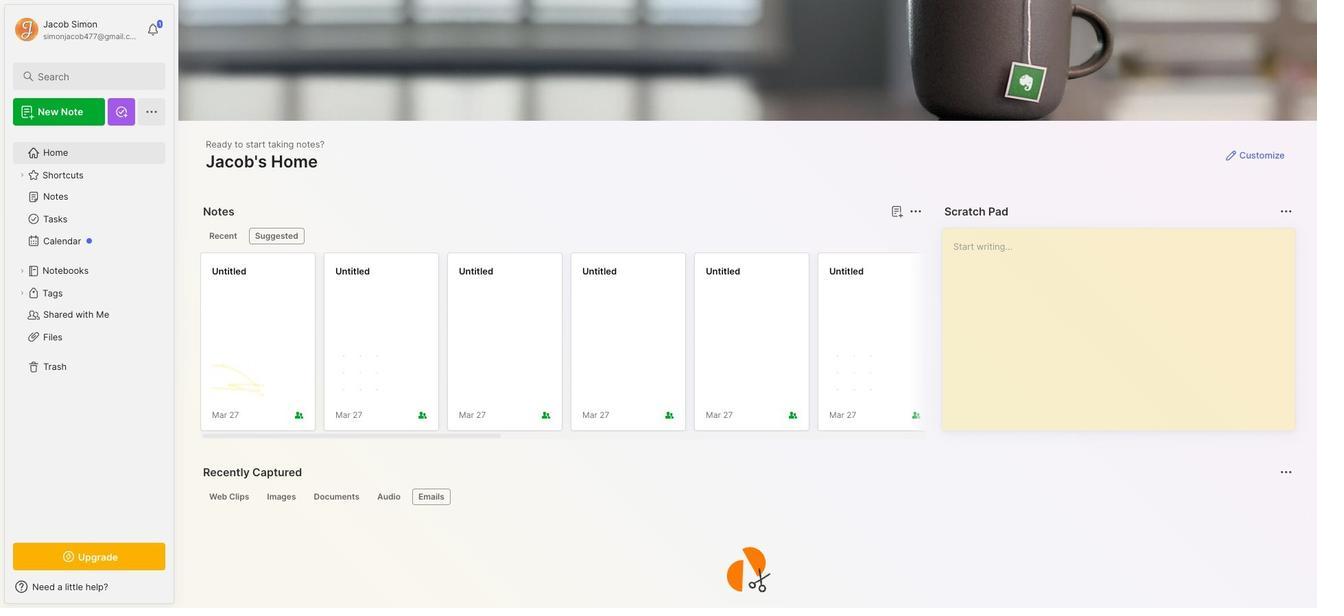 Task type: locate. For each thing, give the bounding box(es) containing it.
2 tab list from the top
[[203, 489, 1291, 505]]

1 thumbnail image from the left
[[212, 348, 264, 400]]

tree
[[5, 134, 174, 531]]

tab
[[203, 228, 244, 244], [249, 228, 305, 244], [203, 489, 256, 505], [261, 489, 302, 505], [308, 489, 366, 505], [371, 489, 407, 505], [413, 489, 451, 505]]

1 horizontal spatial thumbnail image
[[336, 348, 388, 400]]

thumbnail image
[[212, 348, 264, 400], [336, 348, 388, 400], [830, 348, 882, 400]]

row group
[[200, 253, 1318, 439]]

more actions image
[[908, 203, 924, 220], [1279, 203, 1295, 220], [1279, 464, 1295, 481]]

More actions field
[[907, 202, 926, 221], [1277, 202, 1297, 221], [1277, 463, 1297, 482]]

None search field
[[38, 68, 153, 84]]

0 vertical spatial tab list
[[203, 228, 920, 244]]

2 horizontal spatial thumbnail image
[[830, 348, 882, 400]]

Account field
[[13, 16, 140, 43]]

0 horizontal spatial thumbnail image
[[212, 348, 264, 400]]

tab list
[[203, 228, 920, 244], [203, 489, 1291, 505]]

none search field inside main element
[[38, 68, 153, 84]]

WHAT'S NEW field
[[5, 576, 174, 598]]

1 vertical spatial tab list
[[203, 489, 1291, 505]]



Task type: describe. For each thing, give the bounding box(es) containing it.
Search text field
[[38, 70, 153, 83]]

3 thumbnail image from the left
[[830, 348, 882, 400]]

expand notebooks image
[[18, 267, 26, 275]]

2 thumbnail image from the left
[[336, 348, 388, 400]]

expand tags image
[[18, 289, 26, 297]]

Start writing… text field
[[954, 229, 1295, 419]]

tree inside main element
[[5, 134, 174, 531]]

main element
[[0, 0, 178, 608]]

1 tab list from the top
[[203, 228, 920, 244]]



Task type: vqa. For each thing, say whether or not it's contained in the screenshot.
tab
yes



